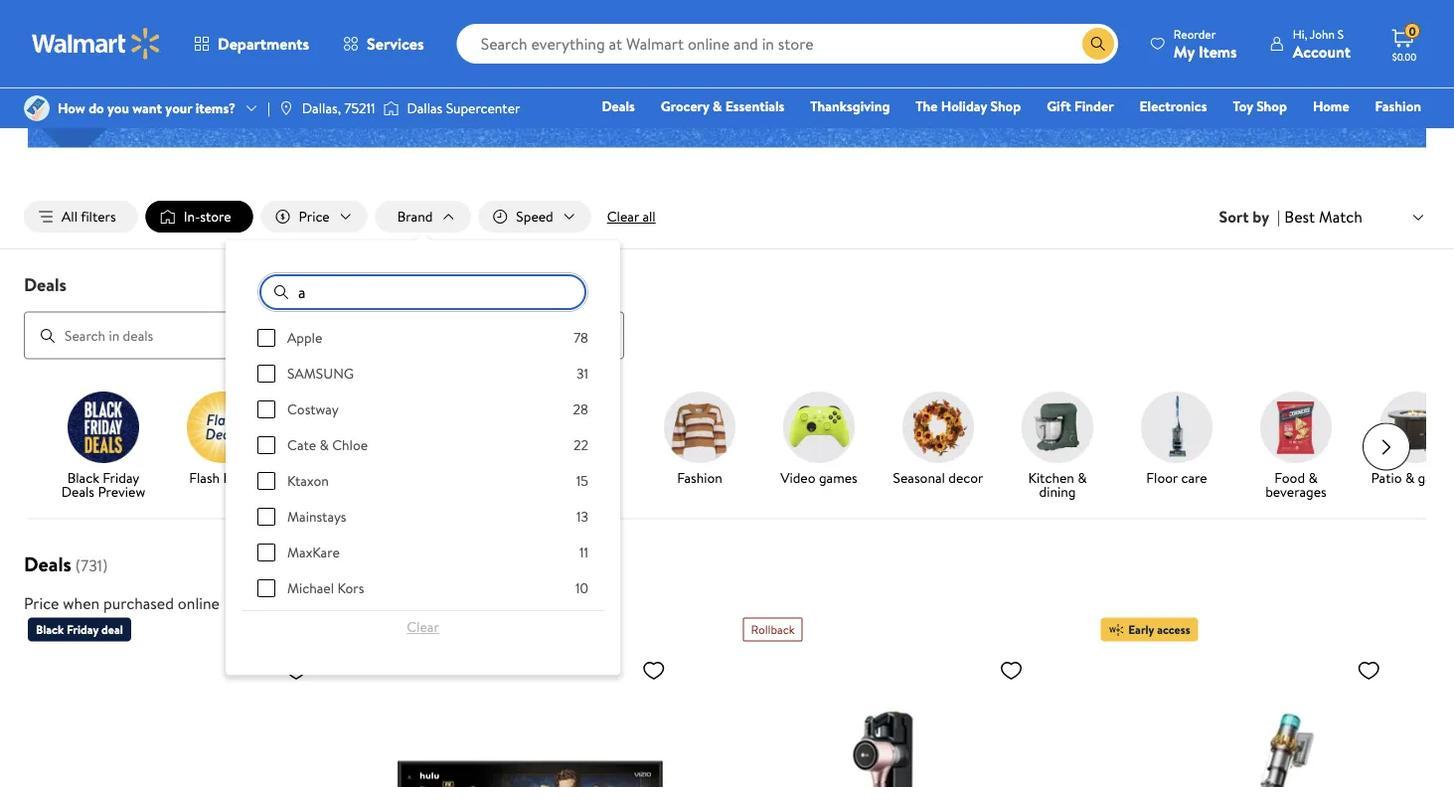 Task type: locate. For each thing, give the bounding box(es) containing it.
black
[[67, 468, 99, 487], [36, 621, 64, 638]]

0 horizontal spatial price
[[24, 592, 59, 614]]

Search search field
[[457, 24, 1118, 64]]

1 horizontal spatial best
[[1285, 206, 1315, 228]]

food & beverages
[[1266, 468, 1327, 501]]

gift
[[1047, 96, 1071, 116]]

0 vertical spatial all
[[713, 55, 730, 80]]

0 vertical spatial clear
[[607, 207, 639, 226]]

Search in deals search field
[[24, 312, 624, 359]]

best match button
[[1281, 204, 1431, 230]]

thanksgiving link
[[802, 95, 899, 117]]

sort
[[1219, 206, 1249, 228]]

0 horizontal spatial home link
[[529, 391, 632, 489]]

0 horizontal spatial fashion link
[[648, 391, 752, 489]]

1 vertical spatial all
[[643, 207, 656, 226]]

black inside black friday deals preview
[[67, 468, 99, 487]]

add to favorites list, vizio 50" class v-series 4k uhd led smart tv v505-j09 image
[[642, 658, 666, 683]]

| right the by
[[1278, 206, 1281, 228]]

tech link
[[290, 391, 394, 489]]

best inside dropdown button
[[1285, 206, 1315, 228]]

flash deals image
[[187, 391, 258, 463]]

fashion for fashion
[[677, 468, 723, 487]]

 image
[[24, 95, 50, 121], [383, 98, 399, 118]]

& inside group
[[320, 436, 329, 455]]

1 horizontal spatial price
[[299, 207, 330, 226]]

deals left the preview
[[61, 482, 95, 501]]

services button
[[326, 20, 441, 68]]

0 horizontal spatial best
[[393, 621, 416, 638]]

best seller
[[393, 621, 447, 638]]

31
[[577, 364, 589, 383]]

best
[[1285, 206, 1315, 228], [393, 621, 416, 638]]

11
[[580, 543, 589, 562]]

toy shop link
[[1224, 95, 1296, 117]]

reorder
[[1174, 25, 1216, 42]]

floor care link
[[1125, 391, 1229, 489]]

1 horizontal spatial |
[[1278, 206, 1281, 228]]

1 vertical spatial fashion
[[677, 468, 723, 487]]

best for best match
[[1285, 206, 1315, 228]]

1 horizontal spatial black
[[67, 468, 99, 487]]

& right patio
[[1406, 468, 1415, 487]]

home down 22
[[562, 468, 599, 487]]

fashion link
[[1367, 95, 1431, 117], [648, 391, 752, 489]]

early
[[1129, 621, 1155, 638]]

for
[[761, 11, 803, 55]]

group
[[258, 328, 589, 758]]

departments
[[218, 33, 309, 55]]

best for best seller
[[393, 621, 416, 638]]

fashion inside the fashion registry
[[1376, 96, 1422, 116]]

next slide for chipmodulewithimages list image
[[1363, 423, 1411, 471]]

best right the by
[[1285, 206, 1315, 228]]

seasonal decor link
[[887, 391, 990, 489]]

supercenter
[[446, 98, 520, 118]]

video games image
[[783, 391, 855, 463]]

gift finder link
[[1038, 95, 1123, 117]]

home
[[1313, 96, 1350, 116], [562, 468, 599, 487]]

None checkbox
[[258, 329, 275, 347], [258, 365, 275, 383], [258, 401, 275, 419], [258, 437, 275, 454], [258, 508, 275, 526], [258, 580, 275, 598], [258, 329, 275, 347], [258, 365, 275, 383], [258, 401, 275, 419], [258, 437, 275, 454], [258, 508, 275, 526], [258, 580, 275, 598]]

0 vertical spatial friday
[[103, 468, 140, 487]]

| inside sort and filter section element
[[1278, 206, 1281, 228]]

0 horizontal spatial all
[[643, 207, 656, 226]]

1 vertical spatial home link
[[529, 391, 632, 489]]

patio & garden image
[[1380, 391, 1452, 463]]

seasonal decor
[[893, 468, 984, 487]]

all inside lots to love for less low prices all season long.
[[713, 55, 730, 80]]

shop right toy
[[1257, 96, 1287, 116]]

search image
[[40, 328, 56, 344]]

tech image
[[306, 391, 378, 463]]

1 vertical spatial clear
[[407, 617, 439, 637]]

electronics link
[[1131, 95, 1216, 117]]

access
[[1157, 621, 1191, 638]]

22
[[574, 436, 589, 455]]

all filters button
[[24, 201, 138, 233]]

0 vertical spatial black
[[67, 468, 99, 487]]

0 vertical spatial price
[[299, 207, 330, 226]]

toy
[[1233, 96, 1253, 116]]

thanksgiving
[[811, 96, 890, 116]]

1 vertical spatial friday
[[67, 621, 99, 638]]

& right dining in the bottom right of the page
[[1078, 468, 1087, 487]]

1 horizontal spatial shop
[[1257, 96, 1287, 116]]

0 vertical spatial fashion link
[[1367, 95, 1431, 117]]

long.
[[790, 55, 828, 80]]

all
[[713, 55, 730, 80], [643, 207, 656, 226]]

all filters
[[62, 207, 116, 226]]

season
[[734, 55, 786, 80]]

beverages
[[1266, 482, 1327, 501]]

flash deals link
[[171, 391, 274, 489]]

1 vertical spatial |
[[1278, 206, 1281, 228]]

shop inside 'link'
[[991, 96, 1021, 116]]

1 vertical spatial price
[[24, 592, 59, 614]]

sort and filter section element
[[0, 185, 1454, 249]]

clear
[[607, 207, 639, 226], [407, 617, 439, 637]]

& for chloe
[[320, 436, 329, 455]]

kitchen & dining
[[1028, 468, 1087, 501]]

video games
[[781, 468, 858, 487]]

13
[[577, 507, 589, 527]]

0 vertical spatial home link
[[1304, 95, 1359, 117]]

friday down black friday deals image
[[103, 468, 140, 487]]

samsung
[[287, 364, 354, 383]]

1 vertical spatial black
[[36, 621, 64, 638]]

add to favorites list, playstation 5 disc console - marvel's spider-man 2 bundle image
[[284, 658, 308, 683]]

 image for how do you want your items?
[[24, 95, 50, 121]]

0 vertical spatial fashion
[[1376, 96, 1422, 116]]

how
[[58, 98, 85, 118]]

1 horizontal spatial friday
[[103, 468, 140, 487]]

electronics
[[1140, 96, 1207, 116]]

0 horizontal spatial home
[[562, 468, 599, 487]]

& inside the 'kitchen & dining'
[[1078, 468, 1087, 487]]

 image right 75211
[[383, 98, 399, 118]]

1 horizontal spatial all
[[713, 55, 730, 80]]

& right food
[[1309, 468, 1318, 487]]

black down black friday deals image
[[67, 468, 99, 487]]

28
[[573, 400, 589, 419]]

the holiday shop
[[916, 96, 1021, 116]]

price inside dropdown button
[[299, 207, 330, 226]]

0 horizontal spatial |
[[267, 98, 270, 118]]

0 vertical spatial home
[[1313, 96, 1350, 116]]

& right cate in the left of the page
[[320, 436, 329, 455]]

friday for deal
[[67, 621, 99, 638]]

essentials
[[726, 96, 785, 116]]

best left seller
[[393, 621, 416, 638]]

love
[[697, 11, 754, 55]]

search icon image
[[1090, 36, 1106, 52]]

 image
[[278, 100, 294, 116]]

dallas,
[[302, 98, 341, 118]]

1 horizontal spatial clear
[[607, 207, 639, 226]]

friday
[[103, 468, 140, 487], [67, 621, 99, 638]]

1 horizontal spatial fashion
[[1376, 96, 1422, 116]]

fashion
[[1376, 96, 1422, 116], [677, 468, 723, 487]]

0 horizontal spatial fashion
[[677, 468, 723, 487]]

games
[[819, 468, 858, 487]]

home up debit
[[1313, 96, 1350, 116]]

holiday
[[941, 96, 987, 116]]

home link down 31
[[529, 391, 632, 489]]

0
[[1409, 23, 1416, 39]]

None checkbox
[[258, 472, 275, 490], [258, 544, 275, 562], [258, 472, 275, 490], [258, 544, 275, 562]]

0 horizontal spatial shop
[[991, 96, 1021, 116]]

low
[[627, 55, 658, 80]]

&
[[713, 96, 722, 116], [320, 436, 329, 455], [1078, 468, 1087, 487], [1309, 468, 1318, 487], [1406, 468, 1415, 487]]

home link
[[1304, 95, 1359, 117], [529, 391, 632, 489]]

patio & garden
[[1371, 468, 1454, 487]]

1 vertical spatial home
[[562, 468, 599, 487]]

store
[[200, 207, 231, 226]]

1 horizontal spatial  image
[[383, 98, 399, 118]]

 image left how
[[24, 95, 50, 121]]

deals up search icon
[[24, 272, 67, 297]]

fashion down fashion image
[[677, 468, 723, 487]]

friday down when
[[67, 621, 99, 638]]

price right store
[[299, 207, 330, 226]]

items?
[[196, 98, 236, 118]]

0 vertical spatial best
[[1285, 206, 1315, 228]]

grocery
[[661, 96, 709, 116]]

one debit link
[[1260, 123, 1345, 145]]

deals inside search box
[[24, 272, 67, 297]]

0 horizontal spatial clear
[[407, 617, 439, 637]]

fashion up walmart+
[[1376, 96, 1422, 116]]

0 horizontal spatial friday
[[67, 621, 99, 638]]

friday inside black friday deals preview
[[103, 468, 140, 487]]

shop right holiday on the right top of page
[[991, 96, 1021, 116]]

lg cord zero a9 cordless stick vacuum - a912pm image
[[743, 650, 1031, 787]]

clear for clear
[[407, 617, 439, 637]]

home link up debit
[[1304, 95, 1359, 117]]

|
[[267, 98, 270, 118], [1278, 206, 1281, 228]]

clear inside sort and filter section element
[[607, 207, 639, 226]]

& right "grocery"
[[713, 96, 722, 116]]

& inside 'food & beverages'
[[1309, 468, 1318, 487]]

0 horizontal spatial  image
[[24, 95, 50, 121]]

items
[[1199, 40, 1237, 62]]

black down when
[[36, 621, 64, 638]]

friday for deals
[[103, 468, 140, 487]]

the holiday shop link
[[907, 95, 1030, 117]]

dallas supercenter
[[407, 98, 520, 118]]

0 horizontal spatial black
[[36, 621, 64, 638]]

all inside button
[[643, 207, 656, 226]]

1 vertical spatial best
[[393, 621, 416, 638]]

sort by |
[[1219, 206, 1281, 228]]

finder
[[1075, 96, 1114, 116]]

walmart+
[[1362, 124, 1422, 144]]

price left when
[[24, 592, 59, 614]]

seasonal
[[893, 468, 945, 487]]

| left the dallas,
[[267, 98, 270, 118]]

1 shop from the left
[[991, 96, 1021, 116]]



Task type: vqa. For each thing, say whether or not it's contained in the screenshot.
Departments dropdown button
yes



Task type: describe. For each thing, give the bounding box(es) containing it.
dyson v15 detect absolute vacuum | iron/gold | new image
[[1101, 650, 1389, 787]]

video games link
[[768, 391, 871, 489]]

less
[[810, 11, 861, 55]]

in-
[[184, 207, 200, 226]]

costway
[[287, 400, 339, 419]]

Walmart Site-Wide search field
[[457, 24, 1118, 64]]

1 vertical spatial fashion link
[[648, 391, 752, 489]]

group containing apple
[[258, 328, 589, 758]]

the
[[916, 96, 938, 116]]

dallas
[[407, 98, 443, 118]]

clear for clear all
[[607, 207, 639, 226]]

fashion registry
[[1193, 96, 1422, 144]]

1 horizontal spatial fashion link
[[1367, 95, 1431, 117]]

Deals search field
[[0, 272, 1454, 359]]

seasonal decor image
[[903, 391, 974, 463]]

black friday deals preview
[[61, 468, 145, 501]]

2 shop from the left
[[1257, 96, 1287, 116]]

to
[[660, 11, 690, 55]]

your
[[165, 98, 192, 118]]

patio
[[1371, 468, 1402, 487]]

vizio 50" class v-series 4k uhd led smart tv v505-j09 image
[[385, 650, 674, 787]]

walmart+ link
[[1353, 123, 1431, 145]]

add to favorites list, lg cord zero a9 cordless stick vacuum - a912pm image
[[1000, 658, 1024, 683]]

purchased
[[103, 592, 174, 614]]

debit
[[1302, 124, 1337, 144]]

 image for dallas supercenter
[[383, 98, 399, 118]]

deals right flash
[[223, 468, 256, 487]]

black friday deal
[[36, 621, 123, 638]]

my
[[1174, 40, 1195, 62]]

one debit
[[1269, 124, 1337, 144]]

& for beverages
[[1309, 468, 1318, 487]]

fashion image
[[664, 391, 736, 463]]

lots
[[594, 11, 652, 55]]

brand
[[397, 207, 433, 226]]

price for price when purchased online
[[24, 592, 59, 614]]

clear all
[[607, 207, 656, 226]]

& for essentials
[[713, 96, 722, 116]]

prices
[[662, 55, 708, 80]]

clear all button
[[599, 201, 664, 233]]

brand button
[[375, 201, 471, 233]]

deals down low
[[602, 96, 635, 116]]

departments button
[[177, 20, 326, 68]]

legal information image
[[228, 595, 244, 611]]

when
[[63, 592, 100, 614]]

registry link
[[1184, 123, 1252, 145]]

kors
[[337, 579, 364, 598]]

add to favorites list, dyson v15 detect absolute vacuum | iron/gold | new image
[[1357, 658, 1381, 683]]

cate & chloe
[[287, 436, 368, 455]]

price for price
[[299, 207, 330, 226]]

all
[[62, 207, 78, 226]]

kitchen
[[1028, 468, 1075, 487]]

services
[[367, 33, 424, 55]]

care
[[1182, 468, 1208, 487]]

hi,
[[1293, 25, 1308, 42]]

lots to love for less. low prices all season long. image
[[28, 0, 1427, 148]]

black for black friday deals preview
[[67, 468, 99, 487]]

account
[[1293, 40, 1351, 62]]

preview
[[98, 482, 145, 501]]

michael
[[287, 579, 334, 598]]

reorder my items
[[1174, 25, 1237, 62]]

fashion for fashion registry
[[1376, 96, 1422, 116]]

john
[[1310, 25, 1335, 42]]

food
[[1275, 468, 1305, 487]]

1 horizontal spatial home
[[1313, 96, 1350, 116]]

floor
[[1147, 468, 1178, 487]]

food & beverages link
[[1245, 391, 1348, 503]]

& for garden
[[1406, 468, 1415, 487]]

rollback
[[751, 621, 795, 638]]

registry
[[1193, 124, 1243, 144]]

(731)
[[75, 554, 108, 576]]

food & beverages image
[[1261, 391, 1332, 463]]

clear button
[[258, 612, 589, 643]]

floor care
[[1147, 468, 1208, 487]]

10
[[576, 579, 589, 598]]

online
[[178, 592, 220, 614]]

grocery & essentials
[[661, 96, 785, 116]]

15
[[576, 471, 589, 491]]

deals left "(731)"
[[24, 550, 71, 578]]

playstation 5 disc console - marvel's spider-man 2 bundle image
[[28, 650, 316, 787]]

price button
[[261, 201, 368, 233]]

you
[[107, 98, 129, 118]]

kitchen & dining link
[[1006, 391, 1110, 503]]

hi, john s account
[[1293, 25, 1351, 62]]

Find a brand search field
[[258, 272, 589, 312]]

filters
[[81, 207, 116, 226]]

deals inside black friday deals preview
[[61, 482, 95, 501]]

floorcare image
[[1141, 391, 1213, 463]]

black friday deals image
[[68, 391, 139, 463]]

patio & garden link
[[1364, 391, 1454, 489]]

early access
[[1129, 621, 1191, 638]]

maxkare
[[287, 543, 340, 562]]

speed
[[516, 207, 553, 226]]

decor
[[949, 468, 984, 487]]

ktaxon
[[287, 471, 329, 491]]

dining
[[1039, 482, 1076, 501]]

flash
[[189, 468, 220, 487]]

one
[[1269, 124, 1299, 144]]

garden
[[1418, 468, 1454, 487]]

walmart image
[[32, 28, 161, 60]]

& for dining
[[1078, 468, 1087, 487]]

chloe
[[332, 436, 368, 455]]

cate
[[287, 436, 316, 455]]

speed button
[[479, 201, 591, 233]]

home image
[[545, 391, 616, 463]]

black for black friday deal
[[36, 621, 64, 638]]

0 vertical spatial |
[[267, 98, 270, 118]]

78
[[574, 328, 589, 348]]

deals (731)
[[24, 550, 108, 578]]

do
[[89, 98, 104, 118]]

1 horizontal spatial home link
[[1304, 95, 1359, 117]]

kitchen and dining image
[[1022, 391, 1094, 463]]

want
[[132, 98, 162, 118]]



